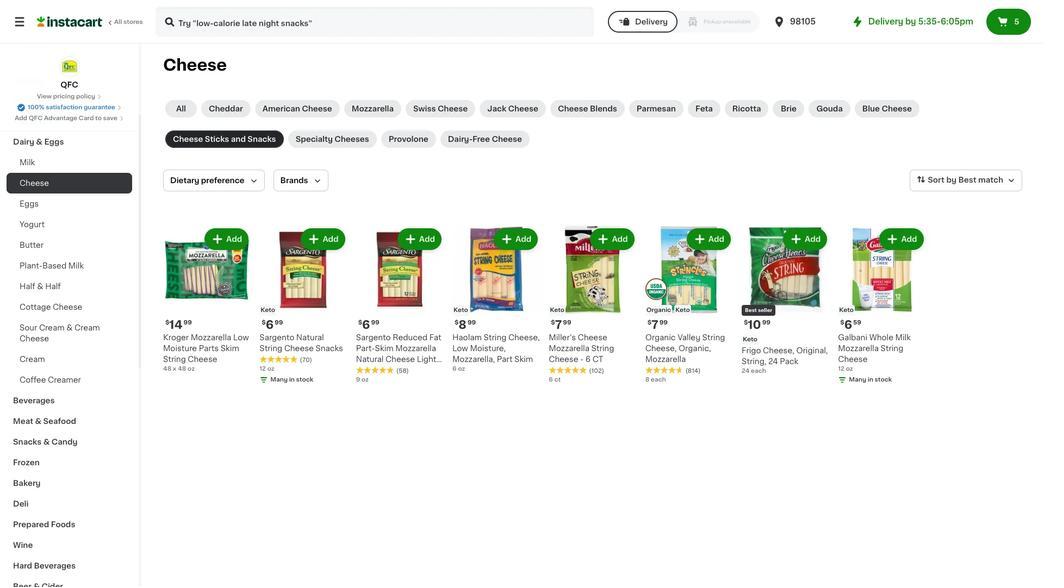 Task type: describe. For each thing, give the bounding box(es) containing it.
best seller
[[745, 308, 772, 313]]

organic,
[[679, 345, 711, 353]]

cottage cheese link
[[7, 297, 132, 318]]

miller's
[[549, 334, 576, 342]]

recipes
[[13, 76, 45, 84]]

1 48 from the left
[[163, 366, 171, 372]]

1 in from the left
[[289, 377, 295, 383]]

cheese up ct
[[578, 334, 607, 342]]

6 left ct in the right bottom of the page
[[549, 377, 553, 383]]

7 for organic
[[651, 319, 658, 331]]

ct
[[554, 377, 561, 383]]

natural inside sargento natural string cheese snacks
[[296, 334, 324, 342]]

meat
[[13, 418, 33, 425]]

item badge image
[[645, 278, 667, 300]]

5 button
[[986, 9, 1031, 35]]

specialty cheeses link
[[288, 131, 377, 148]]

specialty cheeses
[[296, 135, 369, 143]]

sort by
[[928, 176, 956, 184]]

all stores link
[[37, 7, 144, 37]]

blends
[[590, 105, 617, 113]]

string inside sargento natural string cheese snacks
[[260, 345, 282, 353]]

99 for organic valley string cheese, organic, mozzarella
[[659, 320, 668, 326]]

99 for haolam string cheese, low moisture, mozzarella, part skim
[[468, 320, 476, 326]]

oz down sargento natural string cheese snacks
[[267, 366, 275, 372]]

$ 14 99
[[165, 319, 192, 331]]

cheese inside 'galbani whole milk mozzarella string cheese 12 oz'
[[838, 356, 868, 363]]

cheese blends link
[[550, 100, 625, 117]]

0 horizontal spatial milk
[[20, 159, 35, 166]]

cream up the coffee
[[20, 356, 45, 363]]

moisture
[[163, 345, 197, 353]]

dietary
[[170, 177, 199, 184]]

99 for sargento natural string cheese snacks
[[275, 320, 283, 326]]

organic for organic valley string cheese, organic, mozzarella
[[645, 334, 676, 342]]

cheddar link
[[201, 100, 251, 117]]

best for best match
[[958, 176, 976, 184]]

american cheese
[[263, 105, 332, 113]]

cream down cottage cheese
[[39, 324, 65, 332]]

milk for plant-based milk
[[68, 262, 84, 270]]

and
[[231, 135, 246, 143]]

sour cream & cream cheese link
[[7, 318, 132, 349]]

recipes link
[[7, 70, 132, 90]]

meat & seafood
[[13, 418, 76, 425]]

snacks inside 'cheese sticks and snacks' "link"
[[248, 135, 276, 143]]

6 left 59 in the right bottom of the page
[[844, 319, 852, 331]]

view pricing policy link
[[37, 92, 102, 101]]

butter
[[20, 241, 44, 249]]

low inside haolam string cheese, low moisture, mozzarella, part skim 6 oz
[[452, 345, 468, 353]]

add for organic valley string cheese, organic, mozzarella
[[708, 235, 724, 243]]

string inside the sargento reduced fat part-skim mozzarella natural cheese light string cheese snacks
[[356, 367, 379, 374]]

cottage
[[20, 303, 51, 311]]

cheese inside kroger mozzarella low moisture parts skim string cheese 48 x 48 oz
[[188, 356, 217, 363]]

guarantee
[[84, 104, 115, 110]]

$ for sargento natural string cheese snacks
[[262, 320, 266, 326]]

pack
[[780, 358, 798, 366]]

0 vertical spatial qfc
[[60, 81, 78, 89]]

haolam string cheese, low moisture, mozzarella, part skim 6 oz
[[452, 334, 540, 372]]

sour cream & cream cheese
[[20, 324, 100, 343]]

hard beverages
[[13, 562, 76, 570]]

all for all stores
[[114, 19, 122, 25]]

ricotta link
[[725, 100, 769, 117]]

6 ct
[[549, 377, 561, 383]]

eggs inside 'link'
[[20, 200, 39, 208]]

cheese right swiss
[[438, 105, 468, 113]]

$ 7 99 for organic
[[647, 319, 668, 331]]

foods
[[51, 521, 75, 529]]

stores
[[123, 19, 143, 25]]

lists
[[30, 38, 49, 45]]

butter link
[[7, 235, 132, 256]]

satisfaction
[[46, 104, 82, 110]]

provolone link
[[381, 131, 436, 148]]

oz inside 'galbani whole milk mozzarella string cheese 12 oz'
[[846, 366, 853, 372]]

yogurt
[[20, 221, 45, 228]]

$ 6 99 for sargento natural string cheese snacks
[[262, 319, 283, 331]]

yogurt link
[[7, 214, 132, 235]]

blue
[[862, 105, 880, 113]]

99 inside "$ 10 99"
[[762, 320, 770, 326]]

blue cheese
[[862, 105, 912, 113]]

Search field
[[157, 8, 593, 36]]

snacks & candy
[[13, 438, 77, 446]]

ct
[[593, 356, 603, 363]]

$ for organic valley string cheese, organic, mozzarella
[[647, 320, 651, 326]]

5 product group from the left
[[549, 226, 637, 385]]

2 many from the left
[[849, 377, 866, 383]]

oz right 9
[[362, 377, 369, 383]]

cheeses
[[335, 135, 369, 143]]

6 up sargento natural string cheese snacks
[[266, 319, 274, 331]]

cheese, inside 'frigo cheese, original, string, 24 pack 24 each'
[[763, 347, 794, 355]]

cheese up all link
[[163, 57, 227, 73]]

thanksgiving link
[[7, 90, 132, 111]]

delivery by 5:35-6:05pm
[[868, 17, 973, 26]]

99 for kroger mozzarella low moisture parts skim string cheese
[[184, 320, 192, 326]]

mozzarella inside organic valley string cheese, organic, mozzarella
[[645, 356, 686, 363]]

sticks
[[205, 135, 229, 143]]

6 product group from the left
[[645, 226, 733, 385]]

best for best seller
[[745, 308, 757, 313]]

keto for galbani whole milk mozzarella string cheese
[[839, 307, 854, 313]]

$ 8 99
[[455, 319, 476, 331]]

6 inside 'miller's cheese mozzarella string cheese - 6 ct'
[[586, 356, 591, 363]]

cheese sticks and snacks link
[[165, 131, 284, 148]]

cheese left sticks
[[173, 135, 203, 143]]

light
[[417, 356, 436, 363]]

brands
[[280, 177, 308, 184]]

$ for sargento reduced fat part-skim mozzarella natural cheese light string cheese snacks
[[358, 320, 362, 326]]

skim inside haolam string cheese, low moisture, mozzarella, part skim 6 oz
[[514, 356, 533, 363]]

frigo
[[742, 347, 761, 355]]

milk for galbani whole milk mozzarella string cheese 12 oz
[[895, 334, 911, 342]]

american cheese link
[[255, 100, 340, 117]]

cheese right jack
[[508, 105, 538, 113]]

by for delivery
[[905, 17, 916, 26]]

snacks inside snacks & candy link
[[13, 438, 41, 446]]

snacks & candy link
[[7, 432, 132, 452]]

valley
[[678, 334, 700, 342]]

$ for haolam string cheese, low moisture, mozzarella, part skim
[[455, 320, 459, 326]]

by for sort
[[946, 176, 956, 184]]

8 each
[[645, 377, 666, 383]]

12 inside 'galbani whole milk mozzarella string cheese 12 oz'
[[838, 366, 844, 372]]

miller's cheese mozzarella string cheese - 6 ct
[[549, 334, 614, 363]]

brie link
[[773, 100, 804, 117]]

1 vertical spatial 8
[[645, 377, 649, 383]]

sargento natural string cheese snacks
[[260, 334, 343, 353]]

1 half from the left
[[20, 283, 35, 290]]

cheese inside sargento natural string cheese snacks
[[284, 345, 314, 353]]

coffee creamer link
[[7, 370, 132, 390]]

product group containing 10
[[742, 226, 829, 376]]

creamer
[[48, 376, 81, 384]]

cheese right free
[[492, 135, 522, 143]]

add for haolam string cheese, low moisture, mozzarella, part skim
[[516, 235, 531, 243]]

all stores
[[114, 19, 143, 25]]

plant-
[[20, 262, 42, 270]]

3 product group from the left
[[356, 226, 444, 385]]

cheese down half & half link
[[53, 303, 82, 311]]

$ 10 99
[[744, 319, 770, 331]]

add qfc advantage card to save
[[15, 115, 117, 121]]

cheese up specialty
[[302, 105, 332, 113]]

pricing
[[53, 94, 75, 100]]

fat
[[429, 334, 441, 342]]

policy
[[76, 94, 95, 100]]

keto for miller's cheese mozzarella string cheese - 6 ct
[[550, 307, 564, 313]]

eggs link
[[7, 194, 132, 214]]

$ 6 99 for sargento reduced fat part-skim mozzarella natural cheese light string cheese snacks
[[358, 319, 379, 331]]

2 in from the left
[[868, 377, 873, 383]]

1 vertical spatial qfc
[[29, 115, 43, 121]]

snacks inside the sargento reduced fat part-skim mozzarella natural cheese light string cheese snacks
[[412, 367, 440, 374]]

meat & seafood link
[[7, 411, 132, 432]]

advantage
[[44, 115, 77, 121]]

1 stock from the left
[[296, 377, 313, 383]]

sargento for part-
[[356, 334, 391, 342]]

view pricing policy
[[37, 94, 95, 100]]



Task type: locate. For each thing, give the bounding box(es) containing it.
string up "organic," at the right bottom
[[702, 334, 725, 342]]

keto for sargento natural string cheese snacks
[[261, 307, 275, 313]]

delivery inside button
[[635, 18, 668, 26]]

cheese,
[[508, 334, 540, 342], [645, 345, 677, 353], [763, 347, 794, 355]]

cheese, up pack on the bottom of the page
[[763, 347, 794, 355]]

string down whole
[[881, 345, 903, 353]]

cheese down parts
[[188, 356, 217, 363]]

0 horizontal spatial in
[[289, 377, 295, 383]]

1 horizontal spatial eggs
[[44, 138, 64, 146]]

each inside 'frigo cheese, original, string, 24 pack 24 each'
[[751, 368, 766, 374]]

mozzarella down galbani
[[838, 345, 879, 353]]

7 for miller's
[[555, 319, 562, 331]]

product group
[[163, 226, 251, 374], [260, 226, 347, 387], [356, 226, 444, 385], [452, 226, 540, 374], [549, 226, 637, 385], [645, 226, 733, 385], [742, 226, 829, 376], [838, 226, 926, 387]]

cream
[[39, 324, 65, 332], [74, 324, 100, 332], [20, 356, 45, 363]]

$ 7 99 up miller's
[[551, 319, 571, 331]]

dairy-
[[448, 135, 473, 143]]

to
[[95, 115, 102, 121]]

$ for galbani whole milk mozzarella string cheese
[[840, 320, 844, 326]]

(70)
[[300, 357, 312, 363]]

kroger
[[163, 334, 189, 342]]

1 many from the left
[[270, 377, 288, 383]]

mozzarella link
[[344, 100, 401, 117]]

qfc logo image
[[59, 57, 80, 77]]

preference
[[201, 177, 244, 184]]

sargento inside sargento natural string cheese snacks
[[260, 334, 294, 342]]

3 $ from the left
[[455, 320, 459, 326]]

1 horizontal spatial in
[[868, 377, 873, 383]]

free
[[473, 135, 490, 143]]

specialty
[[296, 135, 333, 143]]

delivery for delivery by 5:35-6:05pm
[[868, 17, 903, 26]]

mozzarella inside kroger mozzarella low moisture parts skim string cheese 48 x 48 oz
[[191, 334, 231, 342]]

$
[[165, 320, 169, 326], [262, 320, 266, 326], [455, 320, 459, 326], [551, 320, 555, 326], [744, 320, 748, 326], [840, 320, 844, 326], [358, 320, 362, 326], [647, 320, 651, 326]]

dairy & eggs
[[13, 138, 64, 146]]

2 $ 6 99 from the left
[[358, 319, 379, 331]]

2 add button from the left
[[302, 229, 344, 249]]

product group containing 14
[[163, 226, 251, 374]]

mozzarella down reduced
[[396, 345, 436, 353]]

mozzarella up the 8 each
[[645, 356, 686, 363]]

6
[[266, 319, 274, 331], [844, 319, 852, 331], [362, 319, 370, 331], [586, 356, 591, 363], [452, 366, 456, 372], [549, 377, 553, 383]]

jack cheese
[[487, 105, 538, 113]]

$ inside $ 14 99
[[165, 320, 169, 326]]

cheese left -
[[549, 356, 578, 363]]

0 horizontal spatial each
[[651, 377, 666, 383]]

best inside field
[[958, 176, 976, 184]]

all left stores
[[114, 19, 122, 25]]

provolone
[[389, 135, 428, 143]]

0 vertical spatial low
[[233, 334, 249, 342]]

12
[[260, 366, 266, 372], [838, 366, 844, 372]]

1 horizontal spatial milk
[[68, 262, 84, 270]]

& for eggs
[[36, 138, 42, 146]]

oz inside haolam string cheese, low moisture, mozzarella, part skim 6 oz
[[458, 366, 465, 372]]

& for candy
[[43, 438, 50, 446]]

0 horizontal spatial natural
[[296, 334, 324, 342]]

keto up miller's
[[550, 307, 564, 313]]

24 left pack on the bottom of the page
[[768, 358, 778, 366]]

2 48 from the left
[[178, 366, 186, 372]]

cheese, up part on the bottom left
[[508, 334, 540, 342]]

many down 12 oz
[[270, 377, 288, 383]]

parmesan link
[[629, 100, 683, 117]]

add button for miller's cheese mozzarella string cheese - 6 ct
[[591, 229, 633, 249]]

0 horizontal spatial by
[[905, 17, 916, 26]]

all left cheddar on the left
[[176, 105, 186, 113]]

cheddar
[[209, 105, 243, 113]]

12 down sargento natural string cheese snacks
[[260, 366, 266, 372]]

organic left the valley
[[645, 334, 676, 342]]

many down 'galbani whole milk mozzarella string cheese 12 oz'
[[849, 377, 866, 383]]

1 horizontal spatial skim
[[375, 345, 394, 353]]

1 sargento from the left
[[260, 334, 294, 342]]

in down sargento natural string cheese snacks
[[289, 377, 295, 383]]

4 99 from the left
[[563, 320, 571, 326]]

cheese left blends
[[558, 105, 588, 113]]

$ down 'organic keto' at bottom right
[[647, 320, 651, 326]]

cheese down sour at the bottom left of page
[[20, 335, 49, 343]]

1 vertical spatial organic
[[645, 334, 676, 342]]

organic valley string cheese, organic, mozzarella
[[645, 334, 725, 363]]

2 $ from the left
[[262, 320, 266, 326]]

8 up the haolam
[[459, 319, 466, 331]]

keto up $ 8 99
[[453, 307, 468, 313]]

skim inside kroger mozzarella low moisture parts skim string cheese 48 x 48 oz
[[221, 345, 239, 353]]

14
[[169, 319, 182, 331]]

99 right 14
[[184, 320, 192, 326]]

skim right parts
[[221, 345, 239, 353]]

milk inside 'galbani whole milk mozzarella string cheese 12 oz'
[[895, 334, 911, 342]]

0 vertical spatial each
[[751, 368, 766, 374]]

0 horizontal spatial delivery
[[635, 18, 668, 26]]

$ up sargento natural string cheese snacks
[[262, 320, 266, 326]]

hard
[[13, 562, 32, 570]]

string inside kroger mozzarella low moisture parts skim string cheese 48 x 48 oz
[[163, 356, 186, 363]]

1 vertical spatial all
[[176, 105, 186, 113]]

1 horizontal spatial $ 6 99
[[358, 319, 379, 331]]

sargento up 12 oz
[[260, 334, 294, 342]]

1 7 from the left
[[555, 319, 562, 331]]

1 vertical spatial by
[[946, 176, 956, 184]]

milk
[[20, 159, 35, 166], [68, 262, 84, 270], [895, 334, 911, 342]]

0 horizontal spatial 8
[[459, 319, 466, 331]]

by
[[905, 17, 916, 26], [946, 176, 956, 184]]

$ left 59 in the right bottom of the page
[[840, 320, 844, 326]]

add button for organic valley string cheese, organic, mozzarella
[[688, 229, 730, 249]]

8 $ from the left
[[647, 320, 651, 326]]

2 stock from the left
[[875, 377, 892, 383]]

organic for organic keto
[[646, 307, 671, 313]]

cheese
[[163, 57, 227, 73], [302, 105, 332, 113], [438, 105, 468, 113], [508, 105, 538, 113], [558, 105, 588, 113], [882, 105, 912, 113], [173, 135, 203, 143], [492, 135, 522, 143], [20, 179, 49, 187], [53, 303, 82, 311], [578, 334, 607, 342], [20, 335, 49, 343], [284, 345, 314, 353], [188, 356, 217, 363], [549, 356, 578, 363], [838, 356, 868, 363], [386, 356, 415, 363], [381, 367, 410, 374]]

stock down "(70)"
[[296, 377, 313, 383]]

0 vertical spatial organic
[[646, 307, 671, 313]]

mozzarella inside 'miller's cheese mozzarella string cheese - 6 ct'
[[549, 345, 589, 353]]

0 horizontal spatial $ 7 99
[[551, 319, 571, 331]]

natural up "(70)"
[[296, 334, 324, 342]]

1 product group from the left
[[163, 226, 251, 374]]

99 up the part-
[[371, 320, 379, 326]]

cheese right blue
[[882, 105, 912, 113]]

1 horizontal spatial delivery
[[868, 17, 903, 26]]

1 vertical spatial best
[[745, 308, 757, 313]]

sargento up the part-
[[356, 334, 391, 342]]

add for miller's cheese mozzarella string cheese - 6 ct
[[612, 235, 628, 243]]

1 horizontal spatial 8
[[645, 377, 649, 383]]

12 down galbani
[[838, 366, 844, 372]]

7 up miller's
[[555, 319, 562, 331]]

string inside 'galbani whole milk mozzarella string cheese 12 oz'
[[881, 345, 903, 353]]

& for seafood
[[35, 418, 41, 425]]

cheese down reduced
[[381, 367, 410, 374]]

by inside field
[[946, 176, 956, 184]]

(814)
[[685, 368, 701, 374]]

1 horizontal spatial all
[[176, 105, 186, 113]]

each down string,
[[751, 368, 766, 374]]

cheese up eggs 'link'
[[20, 179, 49, 187]]

& for half
[[37, 283, 43, 290]]

0 horizontal spatial $ 6 99
[[262, 319, 283, 331]]

keto for haolam string cheese, low moisture, mozzarella, part skim
[[453, 307, 468, 313]]

mozzarella inside the sargento reduced fat part-skim mozzarella natural cheese light string cheese snacks
[[396, 345, 436, 353]]

dairy & eggs link
[[7, 132, 132, 152]]

add for frigo cheese, original, string, 24 pack
[[805, 235, 821, 243]]

0 horizontal spatial all
[[114, 19, 122, 25]]

mozzarella inside mozzarella link
[[352, 105, 394, 113]]

sour
[[20, 324, 37, 332]]

99 for miller's cheese mozzarella string cheese - 6 ct
[[563, 320, 571, 326]]

1 horizontal spatial many
[[849, 377, 866, 383]]

eggs up 'yogurt'
[[20, 200, 39, 208]]

prepared
[[13, 521, 49, 529]]

1 horizontal spatial $ 7 99
[[647, 319, 668, 331]]

1 $ from the left
[[165, 320, 169, 326]]

best inside product group
[[745, 308, 757, 313]]

0 vertical spatial milk
[[20, 159, 35, 166]]

7 product group from the left
[[742, 226, 829, 376]]

7 add button from the left
[[784, 229, 826, 249]]

organic
[[646, 307, 671, 313], [645, 334, 676, 342]]

$ inside $ 6 59
[[840, 320, 844, 326]]

bakery
[[13, 480, 41, 487]]

1 many in stock from the left
[[270, 377, 313, 383]]

0 horizontal spatial many
[[270, 377, 288, 383]]

$ up miller's
[[551, 320, 555, 326]]

skim inside the sargento reduced fat part-skim mozzarella natural cheese light string cheese snacks
[[375, 345, 394, 353]]

1 horizontal spatial 24
[[768, 358, 778, 366]]

0 horizontal spatial stock
[[296, 377, 313, 383]]

1 horizontal spatial half
[[45, 283, 61, 290]]

reduced
[[393, 334, 427, 342]]

american
[[263, 105, 300, 113]]

9
[[356, 377, 360, 383]]

string up 12 oz
[[260, 345, 282, 353]]

6 down 'mozzarella,'
[[452, 366, 456, 372]]

$ for kroger mozzarella low moisture parts skim string cheese
[[165, 320, 169, 326]]

frozen
[[13, 459, 40, 467]]

sargento for cheese
[[260, 334, 294, 342]]

x
[[173, 366, 176, 372]]

keto up the valley
[[675, 307, 690, 313]]

$ inside "$ 10 99"
[[744, 320, 748, 326]]

snacks down "light"
[[412, 367, 440, 374]]

galbani whole milk mozzarella string cheese 12 oz
[[838, 334, 911, 372]]

1 vertical spatial beverages
[[34, 562, 76, 570]]

&
[[36, 138, 42, 146], [37, 283, 43, 290], [66, 324, 73, 332], [35, 418, 41, 425], [43, 438, 50, 446]]

8 product group from the left
[[838, 226, 926, 387]]

snacks up frozen
[[13, 438, 41, 446]]

8
[[459, 319, 466, 331], [645, 377, 649, 383]]

1 horizontal spatial qfc
[[60, 81, 78, 89]]

99 inside $ 8 99
[[468, 320, 476, 326]]

6 up the part-
[[362, 319, 370, 331]]

(58)
[[396, 368, 409, 374]]

2 half from the left
[[45, 283, 61, 290]]

0 horizontal spatial eggs
[[20, 200, 39, 208]]

organic inside organic valley string cheese, organic, mozzarella
[[645, 334, 676, 342]]

& down cottage cheese "link"
[[66, 324, 73, 332]]

add button for sargento natural string cheese snacks
[[302, 229, 344, 249]]

cheese, inside haolam string cheese, low moisture, mozzarella, part skim 6 oz
[[508, 334, 540, 342]]

2 many in stock from the left
[[849, 377, 892, 383]]

8 down organic valley string cheese, organic, mozzarella
[[645, 377, 649, 383]]

2 vertical spatial milk
[[895, 334, 911, 342]]

0 vertical spatial best
[[958, 176, 976, 184]]

2 12 from the left
[[838, 366, 844, 372]]

string inside organic valley string cheese, organic, mozzarella
[[702, 334, 725, 342]]

4 add button from the left
[[495, 229, 537, 249]]

sargento reduced fat part-skim mozzarella natural cheese light string cheese snacks
[[356, 334, 441, 374]]

8 add button from the left
[[881, 229, 923, 249]]

half down plant-based milk
[[45, 283, 61, 290]]

string up x
[[163, 356, 186, 363]]

snacks inside sargento natural string cheese snacks
[[316, 345, 343, 353]]

cheese down galbani
[[838, 356, 868, 363]]

48
[[163, 366, 171, 372], [178, 366, 186, 372]]

snacks right the and
[[248, 135, 276, 143]]

coffee
[[20, 376, 46, 384]]

0 vertical spatial 24
[[768, 358, 778, 366]]

5 $ from the left
[[744, 320, 748, 326]]

2 99 from the left
[[275, 320, 283, 326]]

mozzarella inside 'galbani whole milk mozzarella string cheese 12 oz'
[[838, 345, 879, 353]]

half
[[20, 283, 35, 290], [45, 283, 61, 290]]

add button for galbani whole milk mozzarella string cheese
[[881, 229, 923, 249]]

99 up the haolam
[[468, 320, 476, 326]]

1 vertical spatial eggs
[[20, 200, 39, 208]]

0 horizontal spatial low
[[233, 334, 249, 342]]

1 horizontal spatial low
[[452, 345, 468, 353]]

12 oz
[[260, 366, 275, 372]]

by right sort
[[946, 176, 956, 184]]

produce
[[13, 117, 46, 125]]

48 left x
[[163, 366, 171, 372]]

100% satisfaction guarantee button
[[17, 101, 122, 112]]

2 7 from the left
[[651, 319, 658, 331]]

string inside haolam string cheese, low moisture, mozzarella, part skim 6 oz
[[484, 334, 506, 342]]

deli link
[[7, 494, 132, 514]]

qfc link
[[59, 57, 80, 90]]

1 99 from the left
[[184, 320, 192, 326]]

half down plant-
[[20, 283, 35, 290]]

0 horizontal spatial 48
[[163, 366, 171, 372]]

cheese inside the sour cream & cream cheese
[[20, 335, 49, 343]]

0 vertical spatial eggs
[[44, 138, 64, 146]]

qfc down 100%
[[29, 115, 43, 121]]

$ 7 99 for miller's
[[551, 319, 571, 331]]

1 horizontal spatial cheese,
[[645, 345, 677, 353]]

6 inside haolam string cheese, low moisture, mozzarella, part skim 6 oz
[[452, 366, 456, 372]]

2 $ 7 99 from the left
[[647, 319, 668, 331]]

4 $ from the left
[[551, 320, 555, 326]]

natural
[[296, 334, 324, 342], [356, 356, 384, 363]]

moisture,
[[470, 345, 506, 353]]

99 for sargento reduced fat part-skim mozzarella natural cheese light string cheese snacks
[[371, 320, 379, 326]]

9 oz
[[356, 377, 369, 383]]

hard beverages link
[[7, 556, 132, 576]]

48 right x
[[178, 366, 186, 372]]

cream down cottage cheese "link"
[[74, 324, 100, 332]]

cheese, inside organic valley string cheese, organic, mozzarella
[[645, 345, 677, 353]]

produce link
[[7, 111, 132, 132]]

99 up miller's
[[563, 320, 571, 326]]

add for kroger mozzarella low moisture parts skim string cheese
[[226, 235, 242, 243]]

& up cottage
[[37, 283, 43, 290]]

0 horizontal spatial many in stock
[[270, 377, 313, 383]]

1 vertical spatial each
[[651, 377, 666, 383]]

keto up "frigo"
[[743, 337, 757, 343]]

5 add button from the left
[[591, 229, 633, 249]]

sargento inside the sargento reduced fat part-skim mozzarella natural cheese light string cheese snacks
[[356, 334, 391, 342]]

prepared foods
[[13, 521, 75, 529]]

feta
[[695, 105, 713, 113]]

(102)
[[589, 368, 604, 374]]

oz down galbani
[[846, 366, 853, 372]]

2 product group from the left
[[260, 226, 347, 387]]

1 vertical spatial low
[[452, 345, 468, 353]]

5:35-
[[918, 17, 941, 26]]

& left the candy
[[43, 438, 50, 446]]

keto
[[261, 307, 275, 313], [453, 307, 468, 313], [550, 307, 564, 313], [839, 307, 854, 313], [675, 307, 690, 313], [743, 337, 757, 343]]

0 vertical spatial 8
[[459, 319, 466, 331]]

jack cheese link
[[480, 100, 546, 117]]

1 horizontal spatial 7
[[651, 319, 658, 331]]

beverages down the coffee
[[13, 397, 55, 405]]

1 $ 7 99 from the left
[[551, 319, 571, 331]]

each down organic valley string cheese, organic, mozzarella
[[651, 377, 666, 383]]

stock
[[296, 377, 313, 383], [875, 377, 892, 383]]

Best match Sort by field
[[910, 170, 1022, 191]]

string up 9 oz
[[356, 367, 379, 374]]

$ 6 99
[[262, 319, 283, 331], [358, 319, 379, 331]]

3 add button from the left
[[398, 229, 440, 249]]

1 12 from the left
[[260, 366, 266, 372]]

2 horizontal spatial cheese,
[[763, 347, 794, 355]]

1 $ 6 99 from the left
[[262, 319, 283, 331]]

7 $ from the left
[[358, 320, 362, 326]]

half & half
[[20, 283, 61, 290]]

0 horizontal spatial 12
[[260, 366, 266, 372]]

add button for kroger mozzarella low moisture parts skim string cheese
[[206, 229, 248, 249]]

organic down item badge icon
[[646, 307, 671, 313]]

1 vertical spatial 24
[[742, 368, 749, 374]]

oz right x
[[188, 366, 195, 372]]

swiss cheese link
[[406, 100, 475, 117]]

$ 6 99 up the part-
[[358, 319, 379, 331]]

$ 7 99
[[551, 319, 571, 331], [647, 319, 668, 331]]

low inside kroger mozzarella low moisture parts skim string cheese 48 x 48 oz
[[233, 334, 249, 342]]

2 horizontal spatial milk
[[895, 334, 911, 342]]

cheese up (58)
[[386, 356, 415, 363]]

$ up the part-
[[358, 320, 362, 326]]

1 horizontal spatial by
[[946, 176, 956, 184]]

99 inside $ 14 99
[[184, 320, 192, 326]]

skim right part on the bottom left
[[514, 356, 533, 363]]

keto up $ 6 59
[[839, 307, 854, 313]]

2 sargento from the left
[[356, 334, 391, 342]]

dietary preference
[[170, 177, 244, 184]]

eggs down advantage
[[44, 138, 64, 146]]

milk down dairy
[[20, 159, 35, 166]]

original,
[[796, 347, 828, 355]]

add for galbani whole milk mozzarella string cheese
[[901, 235, 917, 243]]

1 add button from the left
[[206, 229, 248, 249]]

99 right 10
[[762, 320, 770, 326]]

cheese inside 'link'
[[20, 179, 49, 187]]

1 horizontal spatial sargento
[[356, 334, 391, 342]]

service type group
[[608, 11, 760, 33]]

1 horizontal spatial many in stock
[[849, 377, 892, 383]]

& inside the sour cream & cream cheese
[[66, 324, 73, 332]]

6 add button from the left
[[688, 229, 730, 249]]

1 vertical spatial natural
[[356, 356, 384, 363]]

7 down 'organic keto' at bottom right
[[651, 319, 658, 331]]

mozzarella up parts
[[191, 334, 231, 342]]

6 $ from the left
[[840, 320, 844, 326]]

1 horizontal spatial 12
[[838, 366, 844, 372]]

natural inside the sargento reduced fat part-skim mozzarella natural cheese light string cheese snacks
[[356, 356, 384, 363]]

best left "seller"
[[745, 308, 757, 313]]

add button for sargento reduced fat part-skim mozzarella natural cheese light string cheese snacks
[[398, 229, 440, 249]]

many in stock
[[270, 377, 313, 383], [849, 377, 892, 383]]

keto up sargento natural string cheese snacks
[[261, 307, 275, 313]]

None search field
[[156, 7, 594, 37]]

& right "meat"
[[35, 418, 41, 425]]

many in stock down 'galbani whole milk mozzarella string cheese 12 oz'
[[849, 377, 892, 383]]

add for sargento reduced fat part-skim mozzarella natural cheese light string cheese snacks
[[419, 235, 435, 243]]

5 99 from the left
[[762, 320, 770, 326]]

cheese, up the 8 each
[[645, 345, 677, 353]]

delivery for delivery
[[635, 18, 668, 26]]

0 horizontal spatial sargento
[[260, 334, 294, 342]]

product group containing 8
[[452, 226, 540, 374]]

59
[[853, 320, 861, 326]]

0 vertical spatial all
[[114, 19, 122, 25]]

many in stock down "(70)"
[[270, 377, 313, 383]]

half & half link
[[7, 276, 132, 297]]

2 horizontal spatial skim
[[514, 356, 533, 363]]

1 horizontal spatial each
[[751, 368, 766, 374]]

mozzarella down miller's
[[549, 345, 589, 353]]

whole
[[869, 334, 893, 342]]

swiss cheese
[[413, 105, 468, 113]]

oz inside kroger mozzarella low moisture parts skim string cheese 48 x 48 oz
[[188, 366, 195, 372]]

add qfc advantage card to save link
[[15, 114, 124, 123]]

-
[[580, 356, 584, 363]]

0 horizontal spatial half
[[20, 283, 35, 290]]

jack
[[487, 105, 506, 113]]

0 vertical spatial by
[[905, 17, 916, 26]]

1 horizontal spatial stock
[[875, 377, 892, 383]]

0 vertical spatial natural
[[296, 334, 324, 342]]

1 vertical spatial milk
[[68, 262, 84, 270]]

brands button
[[273, 170, 328, 191]]

mozzarella up cheeses
[[352, 105, 394, 113]]

3 99 from the left
[[468, 320, 476, 326]]

$ inside $ 8 99
[[455, 320, 459, 326]]

frigo cheese, original, string, 24 pack 24 each
[[742, 347, 828, 374]]

0 horizontal spatial cheese,
[[508, 334, 540, 342]]

all for all
[[176, 105, 186, 113]]

mozzarella
[[352, 105, 394, 113], [191, 334, 231, 342], [549, 345, 589, 353], [838, 345, 879, 353], [396, 345, 436, 353], [645, 356, 686, 363]]

1 horizontal spatial 48
[[178, 366, 186, 372]]

add button for frigo cheese, original, string, 24 pack
[[784, 229, 826, 249]]

1 horizontal spatial best
[[958, 176, 976, 184]]

dairy-free cheese
[[448, 135, 522, 143]]

0 horizontal spatial best
[[745, 308, 757, 313]]

0 vertical spatial beverages
[[13, 397, 55, 405]]

0 horizontal spatial 24
[[742, 368, 749, 374]]

by left 5:35- on the right top of page
[[905, 17, 916, 26]]

6 99 from the left
[[371, 320, 379, 326]]

card
[[79, 115, 94, 121]]

$ for miller's cheese mozzarella string cheese - 6 ct
[[551, 320, 555, 326]]

1 horizontal spatial natural
[[356, 356, 384, 363]]

0 horizontal spatial skim
[[221, 345, 239, 353]]

kroger mozzarella low moisture parts skim string cheese 48 x 48 oz
[[163, 334, 249, 372]]

0 horizontal spatial 7
[[555, 319, 562, 331]]

swiss
[[413, 105, 436, 113]]

string up ct
[[591, 345, 614, 353]]

add for sargento natural string cheese snacks
[[323, 235, 339, 243]]

7 99 from the left
[[659, 320, 668, 326]]

0 horizontal spatial qfc
[[29, 115, 43, 121]]

4 product group from the left
[[452, 226, 540, 374]]

add button for haolam string cheese, low moisture, mozzarella, part skim
[[495, 229, 537, 249]]

instacart logo image
[[37, 15, 102, 28]]

each
[[751, 368, 766, 374], [651, 377, 666, 383]]

string inside 'miller's cheese mozzarella string cheese - 6 ct'
[[591, 345, 614, 353]]

99 down 'organic keto' at bottom right
[[659, 320, 668, 326]]

100% satisfaction guarantee
[[28, 104, 115, 110]]



Task type: vqa. For each thing, say whether or not it's contained in the screenshot.
"Cheese" inside the Sour Cream & Cream Cheese
yes



